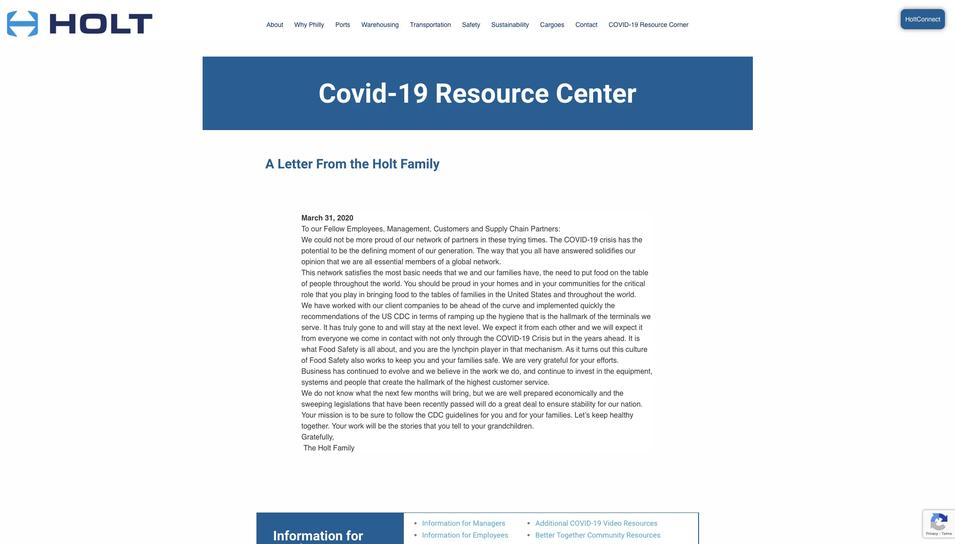 Task type: vqa. For each thing, say whether or not it's contained in the screenshot.
the topmost Employees
yes



Task type: locate. For each thing, give the bounding box(es) containing it.
client
[[386, 302, 403, 310]]

food
[[594, 269, 609, 277], [395, 291, 409, 299]]

1 vertical spatial your
[[332, 423, 347, 431]]

0 horizontal spatial work
[[349, 423, 364, 431]]

additional
[[536, 519, 569, 528]]

what
[[302, 346, 317, 354], [356, 390, 371, 398]]

0 vertical spatial from
[[525, 324, 539, 332]]

of down 'customers'
[[444, 236, 450, 244]]

0 vertical spatial corner
[[670, 21, 689, 28]]

1 horizontal spatial next
[[448, 324, 462, 332]]

safety left also on the bottom of the page
[[328, 357, 349, 365]]

to left 'invest' at the bottom right of the page
[[568, 368, 574, 376]]

next down create
[[386, 390, 399, 398]]

we down highest
[[485, 390, 495, 398]]

0 horizontal spatial network
[[317, 269, 343, 277]]

will up recently at the bottom left
[[441, 390, 451, 398]]

0 horizontal spatial world.
[[383, 280, 402, 288]]

community
[[588, 531, 625, 540]]

invest
[[576, 368, 595, 376]]

terms
[[420, 313, 438, 321]]

1 horizontal spatial from
[[525, 324, 539, 332]]

essential
[[375, 258, 404, 266]]

1 vertical spatial proud
[[452, 280, 471, 288]]

role
[[302, 291, 314, 299]]

could
[[314, 236, 332, 244]]

1 horizontal spatial with
[[415, 335, 428, 343]]

0 vertical spatial employees
[[473, 531, 509, 540]]

additional covid-19 video resources link
[[536, 519, 658, 528]]

warehousing
[[362, 21, 399, 28]]

0 horizontal spatial but
[[473, 390, 483, 398]]

do up sweeping
[[314, 390, 323, 398]]

0 vertical spatial network
[[416, 236, 442, 244]]

families up ahead
[[461, 291, 486, 299]]

2 horizontal spatial have
[[544, 247, 560, 255]]

people down continued
[[345, 379, 367, 387]]

will right "passed"
[[476, 401, 486, 409]]

tell
[[452, 423, 462, 431]]

cdc down client
[[394, 313, 410, 321]]

covid-
[[609, 21, 632, 28], [256, 60, 332, 86], [565, 236, 590, 244], [497, 335, 522, 343], [570, 519, 594, 528]]

our up "members"
[[426, 247, 437, 255]]

that up the sure at the bottom left of the page
[[373, 401, 385, 409]]

better
[[536, 531, 555, 540]]

contact
[[576, 21, 598, 28]]

answered
[[562, 247, 594, 255]]

and down contact
[[400, 346, 412, 354]]

throughout down communities
[[568, 291, 603, 299]]

is
[[541, 313, 546, 321], [635, 335, 640, 343], [361, 346, 366, 354], [345, 412, 351, 420]]

to down tables
[[442, 302, 448, 310]]

highest
[[467, 379, 491, 387]]

homes
[[497, 280, 519, 288]]

a
[[266, 156, 274, 172]]

know
[[337, 390, 354, 398]]

tables
[[432, 291, 451, 299]]

hygiene
[[499, 313, 525, 321]]

1 vertical spatial corner
[[461, 60, 529, 86]]

be left more
[[346, 236, 354, 244]]

0 horizontal spatial family
[[333, 445, 355, 453]]

1 vertical spatial but
[[473, 390, 483, 398]]

1 horizontal spatial people
[[345, 379, 367, 387]]

0 vertical spatial cdc
[[394, 313, 410, 321]]

systems
[[302, 379, 328, 387]]

from
[[525, 324, 539, 332], [302, 335, 316, 343]]

1 horizontal spatial food
[[594, 269, 609, 277]]

to down the works
[[381, 368, 387, 376]]

0 horizontal spatial next
[[386, 390, 399, 398]]

of up moment
[[396, 236, 402, 244]]

united
[[508, 291, 529, 299]]

covid- inside additional covid-19 video resources better together community resources
[[570, 519, 594, 528]]

sustainability link
[[492, 17, 529, 35]]

it down terminals
[[639, 324, 643, 332]]

to down the legislations
[[353, 412, 359, 420]]

1 vertical spatial work
[[349, 423, 364, 431]]

0 horizontal spatial it
[[324, 324, 328, 332]]

1 vertical spatial employees
[[273, 542, 338, 544]]

not down fellow
[[334, 236, 344, 244]]

1 vertical spatial next
[[386, 390, 399, 398]]

0 vertical spatial hallmark
[[560, 313, 588, 321]]

for
[[602, 280, 611, 288], [570, 357, 579, 365], [598, 401, 607, 409], [481, 412, 489, 420], [519, 412, 528, 420], [462, 519, 471, 528], [346, 529, 363, 544], [462, 531, 471, 540]]

of up role
[[302, 280, 308, 288]]

corner
[[670, 21, 689, 28], [461, 60, 529, 86]]

0 horizontal spatial expect
[[496, 324, 517, 332]]

0 horizontal spatial covid-19 resource corner
[[256, 60, 529, 86]]

are down at at the bottom left of the page
[[428, 346, 438, 354]]

1 vertical spatial have
[[314, 302, 330, 310]]

covid-
[[319, 78, 398, 109]]

evolve
[[389, 368, 410, 376]]

is down the legislations
[[345, 412, 351, 420]]

network down opinion
[[317, 269, 343, 277]]

truly
[[343, 324, 357, 332]]

throughout up play
[[334, 280, 369, 288]]

a
[[446, 258, 450, 266], [499, 401, 503, 409]]

not
[[334, 236, 344, 244], [430, 335, 440, 343], [325, 390, 335, 398]]

0 horizontal spatial corner
[[461, 60, 529, 86]]

of up gone
[[362, 313, 368, 321]]

has right 'crisis'
[[619, 236, 631, 244]]

is up each
[[541, 313, 546, 321]]

all down defining
[[365, 258, 373, 266]]

in up "states"
[[535, 280, 541, 288]]

letter
[[278, 156, 313, 172]]

2 expect from the left
[[616, 324, 637, 332]]

0 vertical spatial a
[[446, 258, 450, 266]]

work down safe.
[[483, 368, 498, 376]]

it
[[324, 324, 328, 332], [629, 335, 633, 343]]

service.
[[525, 379, 550, 387]]

it down hygiene
[[519, 324, 523, 332]]

healthy
[[610, 412, 634, 420]]

create
[[383, 379, 403, 387]]

gone
[[359, 324, 376, 332]]

efforts.
[[597, 357, 619, 365]]

are up satisfies
[[353, 258, 363, 266]]

with
[[358, 302, 371, 310], [415, 335, 428, 343]]

1 horizontal spatial keep
[[592, 412, 608, 420]]

supply
[[486, 225, 508, 234]]

let's
[[575, 412, 590, 420]]

next up only
[[448, 324, 462, 332]]

0 vertical spatial but
[[553, 335, 563, 343]]

1 vertical spatial the
[[477, 247, 490, 255]]

in right play
[[359, 291, 365, 299]]

it down recommendations
[[324, 324, 328, 332]]

0 vertical spatial covid-19 resource corner
[[609, 21, 689, 28]]

1 horizontal spatial but
[[553, 335, 563, 343]]

holtconnect button
[[901, 9, 946, 29]]

0 vertical spatial work
[[483, 368, 498, 376]]

employees inside information for employees
[[273, 542, 338, 544]]

network down management,
[[416, 236, 442, 244]]

to right tell
[[464, 423, 470, 431]]

information inside information for employees
[[273, 529, 343, 544]]

expect
[[496, 324, 517, 332], [616, 324, 637, 332]]

0 horizontal spatial cdc
[[394, 313, 410, 321]]

1 horizontal spatial a
[[499, 401, 503, 409]]

1 horizontal spatial the
[[477, 247, 490, 255]]

what up the legislations
[[356, 390, 371, 398]]

families.
[[546, 412, 573, 420]]

of right terms
[[440, 313, 446, 321]]

recommendations
[[302, 313, 360, 321]]

and
[[471, 225, 484, 234], [470, 269, 482, 277], [521, 280, 533, 288], [554, 291, 566, 299], [523, 302, 535, 310], [386, 324, 398, 332], [578, 324, 590, 332], [400, 346, 412, 354], [428, 357, 440, 365], [412, 368, 424, 376], [524, 368, 536, 376], [330, 379, 343, 387], [600, 390, 612, 398], [505, 412, 517, 420]]

of down quickly at the bottom
[[590, 313, 596, 321]]

0 horizontal spatial your
[[302, 412, 316, 420]]

with down bringing
[[358, 302, 371, 310]]

1 horizontal spatial your
[[332, 423, 347, 431]]

food left 'on'
[[594, 269, 609, 277]]

1 vertical spatial families
[[461, 291, 486, 299]]

0 vertical spatial it
[[324, 324, 328, 332]]

philly
[[309, 21, 324, 28]]

1 horizontal spatial hallmark
[[560, 313, 588, 321]]

level.
[[464, 324, 481, 332]]

0 horizontal spatial holt
[[318, 445, 331, 453]]

safety left sustainability
[[462, 21, 481, 28]]

0 vertical spatial safety
[[462, 21, 481, 28]]

satisfies
[[345, 269, 371, 277]]

with down stay at the bottom
[[415, 335, 428, 343]]

passed
[[451, 401, 474, 409]]

player
[[481, 346, 501, 354]]

holt logistics image
[[7, 0, 152, 42]]

holtconnect
[[906, 16, 941, 23]]

0 vertical spatial people
[[310, 280, 332, 288]]

people down this on the left of page
[[310, 280, 332, 288]]

it right as
[[577, 346, 580, 354]]

network.
[[474, 258, 501, 266]]

2 vertical spatial families
[[458, 357, 483, 365]]

1 vertical spatial not
[[430, 335, 440, 343]]

1 horizontal spatial family
[[401, 156, 440, 172]]

keep
[[396, 357, 412, 365], [592, 412, 608, 420]]

0 vertical spatial not
[[334, 236, 344, 244]]

from down serve.
[[302, 335, 316, 343]]

families up homes
[[497, 269, 522, 277]]

1 vertical spatial family
[[333, 445, 355, 453]]

0 horizontal spatial food
[[395, 291, 409, 299]]

it up "culture"
[[629, 335, 633, 343]]

0 vertical spatial holt
[[373, 156, 397, 172]]

to down about,
[[388, 357, 394, 365]]

all down times.
[[535, 247, 542, 255]]

but down highest
[[473, 390, 483, 398]]

transportation
[[410, 21, 451, 28]]

0 horizontal spatial throughout
[[334, 280, 369, 288]]

prepared
[[524, 390, 553, 398]]

in right player
[[503, 346, 509, 354]]

through
[[458, 335, 482, 343]]

0 vertical spatial next
[[448, 324, 462, 332]]

ensure
[[547, 401, 570, 409]]

0 horizontal spatial hallmark
[[417, 379, 445, 387]]

families down lynchpin
[[458, 357, 483, 365]]

of up "members"
[[418, 247, 424, 255]]

that
[[507, 247, 519, 255], [327, 258, 339, 266], [445, 269, 457, 277], [316, 291, 328, 299], [527, 313, 539, 321], [511, 346, 523, 354], [369, 379, 381, 387], [373, 401, 385, 409], [424, 423, 436, 431]]

0 horizontal spatial proud
[[375, 236, 394, 244]]

0 horizontal spatial with
[[358, 302, 371, 310]]

all down come
[[368, 346, 375, 354]]

your
[[302, 412, 316, 420], [332, 423, 347, 431]]

resources right video
[[624, 519, 658, 528]]

that down the trying in the top of the page
[[507, 247, 519, 255]]

do left great
[[488, 401, 497, 409]]

you
[[404, 280, 417, 288]]

1 vertical spatial world.
[[617, 291, 637, 299]]

cdc down recently at the bottom left
[[428, 412, 444, 420]]

proud
[[375, 236, 394, 244], [452, 280, 471, 288]]

the down 'partners:'
[[550, 236, 563, 244]]

have up recommendations
[[314, 302, 330, 310]]

information for employees
[[273, 529, 363, 544]]

hallmark up "other"
[[560, 313, 588, 321]]

1 vertical spatial food
[[310, 357, 326, 365]]

ahead
[[460, 302, 481, 310]]

stories
[[401, 423, 422, 431]]

moment
[[389, 247, 416, 255]]

resource for march 31, 2020
[[435, 78, 550, 109]]

it
[[519, 324, 523, 332], [639, 324, 643, 332], [577, 346, 580, 354]]

to
[[331, 247, 337, 255], [574, 269, 580, 277], [411, 291, 417, 299], [442, 302, 448, 310], [378, 324, 384, 332], [388, 357, 394, 365], [381, 368, 387, 376], [568, 368, 574, 376], [539, 401, 545, 409], [353, 412, 359, 420], [387, 412, 393, 420], [464, 423, 470, 431]]

1 vertical spatial keep
[[592, 412, 608, 420]]

1 vertical spatial covid-19 resource corner
[[256, 60, 529, 86]]

food up 'business'
[[310, 357, 326, 365]]

has up everyone
[[330, 324, 341, 332]]

grandchildren.
[[488, 423, 534, 431]]

0 horizontal spatial people
[[310, 280, 332, 288]]

and up know
[[330, 379, 343, 387]]

we down the up
[[483, 324, 494, 332]]

resource for a letter from the holt family
[[362, 60, 455, 86]]

1 vertical spatial people
[[345, 379, 367, 387]]

customer
[[493, 379, 523, 387]]

1 horizontal spatial have
[[387, 401, 403, 409]]

years
[[585, 335, 603, 343]]

1 horizontal spatial do
[[488, 401, 497, 409]]

1 horizontal spatial world.
[[617, 291, 637, 299]]

well
[[509, 390, 522, 398]]

0 vertical spatial family
[[401, 156, 440, 172]]

that up do,
[[511, 346, 523, 354]]

19
[[632, 21, 639, 28], [332, 60, 356, 86], [398, 78, 429, 109], [590, 236, 598, 244], [522, 335, 530, 343], [594, 519, 602, 528]]

cdc
[[394, 313, 410, 321], [428, 412, 444, 420]]

2 vertical spatial safety
[[328, 357, 349, 365]]



Task type: describe. For each thing, give the bounding box(es) containing it.
information for information for employees
[[273, 529, 343, 544]]

companies
[[405, 302, 440, 310]]

ahead.
[[605, 335, 627, 343]]

we down truly
[[350, 335, 360, 343]]

at
[[428, 324, 434, 332]]

of up the up
[[483, 302, 489, 310]]

have,
[[524, 269, 542, 277]]

defining
[[362, 247, 387, 255]]

0 vertical spatial food
[[594, 269, 609, 277]]

why
[[295, 21, 307, 28]]

safety link
[[462, 17, 481, 35]]

states
[[531, 291, 552, 299]]

0 vertical spatial do
[[314, 390, 323, 398]]

to down us
[[378, 324, 384, 332]]

we up customer
[[500, 368, 510, 376]]

great
[[505, 401, 521, 409]]

global
[[452, 258, 472, 266]]

1 horizontal spatial work
[[483, 368, 498, 376]]

2 horizontal spatial the
[[550, 236, 563, 244]]

and up believe in the left of the page
[[428, 357, 440, 365]]

do,
[[512, 368, 522, 376]]

ramping
[[448, 313, 475, 321]]

1 vertical spatial has
[[330, 324, 341, 332]]

your down the deal
[[530, 412, 544, 420]]

to left put
[[574, 269, 580, 277]]

sustainability
[[492, 21, 529, 28]]

0 vertical spatial world.
[[383, 280, 402, 288]]

0 vertical spatial keep
[[396, 357, 412, 365]]

follow
[[395, 412, 414, 420]]

that right opinion
[[327, 258, 339, 266]]

1 vertical spatial do
[[488, 401, 497, 409]]

of right tables
[[453, 291, 459, 299]]

legislations
[[335, 401, 371, 409]]

and down united
[[523, 302, 535, 310]]

in up stay at the bottom
[[412, 313, 418, 321]]

covid-19 resource corner link
[[609, 11, 689, 36]]

a letter from the holt family
[[266, 156, 440, 172]]

that right role
[[316, 291, 328, 299]]

our down bringing
[[373, 302, 384, 310]]

is up "culture"
[[635, 335, 640, 343]]

of up "needs"
[[438, 258, 444, 266]]

recently
[[423, 401, 449, 409]]

1 horizontal spatial throughout
[[568, 291, 603, 299]]

0 vertical spatial resources
[[624, 519, 658, 528]]

we down role
[[302, 302, 312, 310]]

1 vertical spatial cdc
[[428, 412, 444, 420]]

in down "other"
[[565, 335, 570, 343]]

why philly
[[295, 21, 324, 28]]

our down network.
[[484, 269, 495, 277]]

to right the sure at the bottom left of the page
[[387, 412, 393, 420]]

guidelines
[[446, 412, 479, 420]]

1 horizontal spatial network
[[416, 236, 442, 244]]

we down to
[[302, 236, 312, 244]]

chain
[[510, 225, 529, 234]]

we down systems
[[302, 390, 312, 398]]

quickly
[[581, 302, 603, 310]]

very
[[528, 357, 542, 365]]

our up healthy
[[609, 401, 619, 409]]

1 horizontal spatial corner
[[670, 21, 689, 28]]

for inside information for employees
[[346, 529, 363, 544]]

1 vertical spatial hallmark
[[417, 379, 445, 387]]

will up contact
[[400, 324, 410, 332]]

critical
[[625, 280, 646, 288]]

to
[[302, 225, 309, 234]]

1 vertical spatial network
[[317, 269, 343, 277]]

play
[[344, 291, 357, 299]]

deal
[[523, 401, 537, 409]]

your up "states"
[[543, 280, 557, 288]]

mission
[[318, 412, 343, 420]]

to down could
[[331, 247, 337, 255]]

to down you
[[411, 291, 417, 299]]

march
[[302, 214, 323, 223]]

put
[[582, 269, 592, 277]]

0 vertical spatial throughout
[[334, 280, 369, 288]]

we up years
[[592, 324, 602, 332]]

way
[[492, 247, 505, 255]]

table
[[633, 269, 649, 277]]

2 vertical spatial has
[[333, 368, 345, 376]]

1 vertical spatial all
[[365, 258, 373, 266]]

cargoes link
[[541, 17, 565, 35]]

employees inside information for managers information for employees
[[473, 531, 509, 540]]

and up implemented on the right bottom
[[554, 291, 566, 299]]

economically
[[555, 390, 598, 398]]

partners:
[[531, 225, 561, 234]]

1 vertical spatial holt
[[318, 445, 331, 453]]

crisis
[[532, 335, 551, 343]]

1 vertical spatial with
[[415, 335, 428, 343]]

be up ramping
[[450, 302, 458, 310]]

members
[[406, 258, 436, 266]]

in up about,
[[382, 335, 387, 343]]

in right believe in the left of the page
[[463, 368, 469, 376]]

0 vertical spatial food
[[319, 346, 336, 354]]

of down believe in the left of the page
[[447, 379, 453, 387]]

and down have,
[[521, 280, 533, 288]]

be down the sure at the bottom left of the page
[[378, 423, 387, 431]]

1 horizontal spatial it
[[577, 346, 580, 354]]

need
[[556, 269, 572, 277]]

0 vertical spatial families
[[497, 269, 522, 277]]

on
[[611, 269, 619, 277]]

0 horizontal spatial it
[[519, 324, 523, 332]]

1 horizontal spatial what
[[356, 390, 371, 398]]

1 expect from the left
[[496, 324, 517, 332]]

that right hygiene
[[527, 313, 539, 321]]

0 vertical spatial with
[[358, 302, 371, 310]]

sweeping
[[302, 401, 333, 409]]

our down management,
[[404, 236, 414, 244]]

up
[[477, 313, 485, 321]]

and up healthy
[[600, 390, 612, 398]]

and down network.
[[470, 269, 482, 277]]

0 vertical spatial all
[[535, 247, 542, 255]]

we up do,
[[503, 357, 514, 365]]

continue
[[538, 368, 566, 376]]

to down prepared
[[539, 401, 545, 409]]

opinion
[[302, 258, 325, 266]]

be down fellow
[[339, 247, 348, 255]]

0 vertical spatial your
[[302, 412, 316, 420]]

0 vertical spatial has
[[619, 236, 631, 244]]

information for employees link
[[423, 531, 509, 540]]

why philly link
[[295, 17, 324, 35]]

in left these
[[481, 236, 487, 244]]

0 vertical spatial proud
[[375, 236, 394, 244]]

serve.
[[302, 324, 322, 332]]

each
[[542, 324, 557, 332]]

2 vertical spatial all
[[368, 346, 375, 354]]

we up satisfies
[[341, 258, 351, 266]]

warehousing link
[[362, 17, 399, 35]]

that right stories
[[424, 423, 436, 431]]

will down the sure at the bottom left of the page
[[366, 423, 376, 431]]

your up believe in the left of the page
[[442, 357, 456, 365]]

2 vertical spatial not
[[325, 390, 335, 398]]

our right solidifies
[[626, 247, 636, 255]]

2020
[[337, 214, 354, 223]]

video
[[604, 519, 622, 528]]

other
[[559, 324, 576, 332]]

march 31, 2020 to our fellow employees, management, customers and supply chain partners: we could not be more proud of our network of partners in these trying times. the covid-19 crisis has the potential to be the defining moment of our generation. the way that you all have answered solidifies our opinion that we are all essential members of a global network. this network satisfies the most basic needs that we and our families have, the need to put food on the table of people throughout the world. you should be proud in your homes and in your communities for the critical role that you play in bringing food to the tables of families in the united states and throughout the world. we have worked with our client companies to be ahead of the curve and implemented quickly the recommendations of the us cdc in terms of ramping up the hygiene that is the hallmark of the terminals we serve. it has truly gone to and will stay at the next level. we expect it from each other and we will expect it from everyone we come in contact with not only through the covid-19 crisis but in the years ahead. it is what food safety is all about, and you are the lynchpin player in that mechanism. as it turns out this culture of food safety also works to keep you and your families safe. we are very grateful for your efforts. business has continued to evolve and we believe in the work we do, and continue to invest in the equipment, systems and people that create the hallmark of the highest customer service. we do not know what the next few months will bring, but we are well prepared economically and the sweeping legislations that have been recently passed will do a great deal to ensure stability for our nation. your mission is to be sure to follow the cdc guidelines for you and for your families. let's keep healthy together. your work will be the stories that you tell to your grandchildren. gratefully,
[[302, 214, 653, 442]]

times.
[[529, 236, 548, 244]]

basic
[[404, 269, 421, 277]]

been
[[405, 401, 421, 409]]

crisis
[[600, 236, 617, 244]]

are up do,
[[516, 357, 526, 365]]

1 vertical spatial a
[[499, 401, 503, 409]]

and down us
[[386, 324, 398, 332]]

most
[[386, 269, 402, 277]]

are down customer
[[497, 390, 507, 398]]

continued
[[347, 368, 379, 376]]

1 horizontal spatial proud
[[452, 280, 471, 288]]

1 horizontal spatial it
[[629, 335, 633, 343]]

and right evolve
[[412, 368, 424, 376]]

we down global
[[459, 269, 468, 277]]

curve
[[503, 302, 521, 310]]

equipment,
[[617, 368, 653, 376]]

1 vertical spatial safety
[[338, 346, 359, 354]]

our right to
[[311, 225, 322, 234]]

that down continued
[[369, 379, 381, 387]]

center
[[556, 78, 637, 109]]

be left the sure at the bottom left of the page
[[361, 412, 369, 420]]

0 horizontal spatial the
[[304, 445, 316, 453]]

cargoes
[[541, 21, 565, 28]]

information for information for managers information for employees
[[423, 519, 460, 528]]

employees,
[[347, 225, 385, 234]]

culture
[[626, 346, 648, 354]]

1 horizontal spatial covid-19 resource corner
[[609, 21, 689, 28]]

better together community resources link
[[536, 531, 661, 540]]

out
[[601, 346, 611, 354]]

in down "efforts."
[[597, 368, 603, 376]]

about link
[[267, 17, 283, 35]]

contact link
[[576, 17, 598, 35]]

about
[[267, 21, 283, 28]]

and up grandchildren.
[[505, 412, 517, 420]]

this
[[302, 269, 315, 277]]

business
[[302, 368, 331, 376]]

in left united
[[488, 291, 494, 299]]

communities
[[559, 280, 600, 288]]

1 vertical spatial from
[[302, 335, 316, 343]]

months
[[415, 390, 439, 398]]

and down very in the right bottom of the page
[[524, 368, 536, 376]]

1 vertical spatial resources
[[627, 531, 661, 540]]

2 vertical spatial have
[[387, 401, 403, 409]]

2 horizontal spatial it
[[639, 324, 643, 332]]

19 inside additional covid-19 video resources better together community resources
[[594, 519, 602, 528]]

be up tables
[[442, 280, 450, 288]]

these
[[489, 236, 507, 244]]

and up years
[[578, 324, 590, 332]]

stability
[[572, 401, 596, 409]]

1 vertical spatial food
[[395, 291, 409, 299]]

of up 'business'
[[302, 357, 308, 365]]

management,
[[387, 225, 432, 234]]

together.
[[302, 423, 330, 431]]

that down global
[[445, 269, 457, 277]]

works
[[367, 357, 386, 365]]

holtconnect link
[[807, 5, 946, 36]]

we left believe in the left of the page
[[426, 368, 436, 376]]

we right terminals
[[642, 313, 651, 321]]

0 vertical spatial what
[[302, 346, 317, 354]]

worked
[[332, 302, 356, 310]]

is up also on the bottom of the page
[[361, 346, 366, 354]]

only
[[442, 335, 456, 343]]

in up ahead
[[473, 280, 479, 288]]

your down turns
[[581, 357, 595, 365]]

nation.
[[621, 401, 643, 409]]

lynchpin
[[452, 346, 479, 354]]

and up partners
[[471, 225, 484, 234]]

1 horizontal spatial holt
[[373, 156, 397, 172]]

will up ahead.
[[604, 324, 614, 332]]



